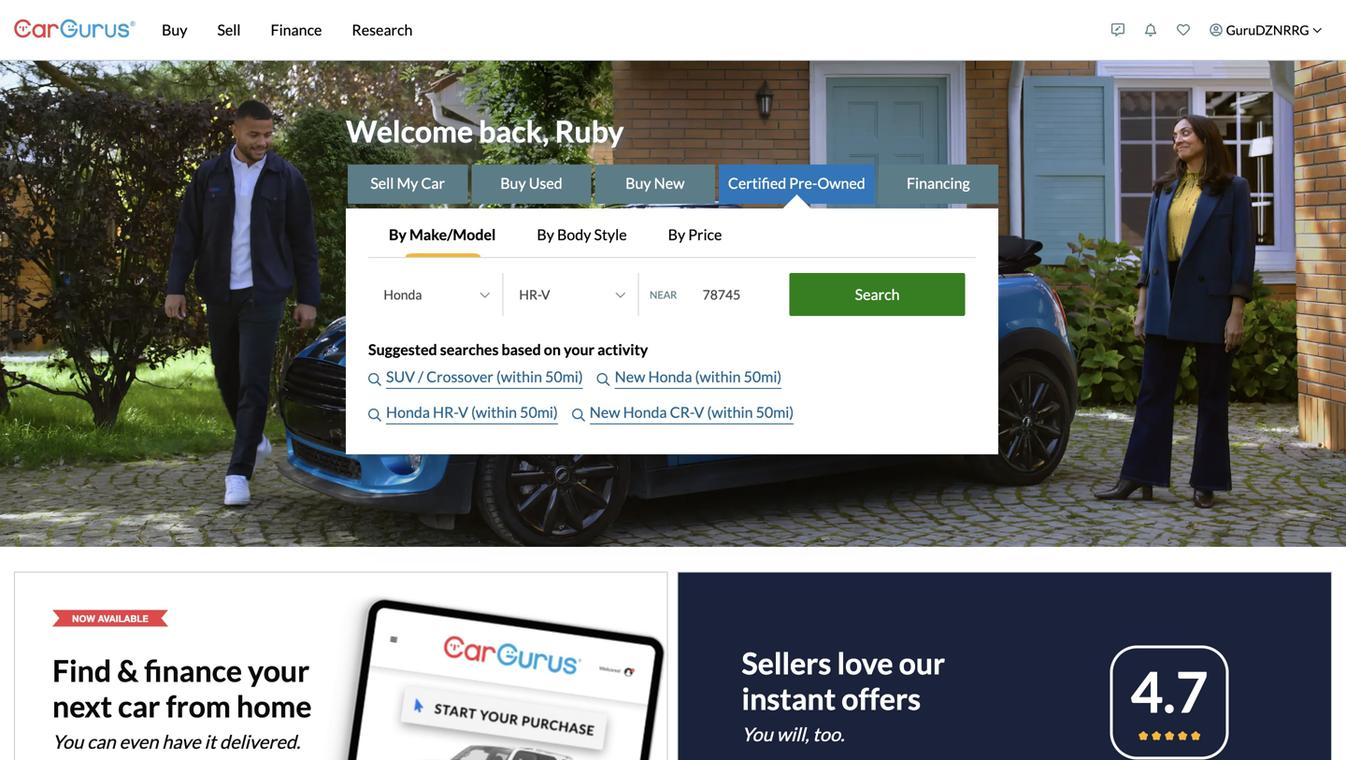 Task type: describe. For each thing, give the bounding box(es) containing it.
menu bar containing buy
[[136, 0, 1102, 60]]

cargurus logo homepage link link
[[14, 3, 136, 57]]

price
[[689, 225, 722, 244]]

find
[[52, 653, 111, 689]]

gurudznrrg button
[[1201, 4, 1333, 56]]

honda hr-v (within 50mi)
[[386, 403, 558, 421]]

welcome
[[346, 113, 473, 149]]

you inside sellers love our instant offers you will, too.
[[742, 723, 773, 746]]

hr-
[[433, 403, 458, 421]]

activity
[[598, 340, 648, 359]]

new honda cr-v (within 50mi)
[[590, 403, 794, 421]]

buy button
[[147, 0, 202, 60]]

by for by make/model
[[389, 225, 407, 244]]

available
[[98, 613, 149, 624]]

from
[[166, 688, 231, 724]]

0 vertical spatial new
[[654, 174, 685, 192]]

sell button
[[202, 0, 256, 60]]

4.7
[[1131, 658, 1209, 725]]

our
[[899, 645, 946, 681]]

buy for buy
[[162, 21, 187, 39]]

(within 50mi) link for v
[[471, 401, 558, 425]]

open notifications image
[[1145, 23, 1158, 36]]

honda hr-v link
[[386, 401, 471, 425]]

pre-
[[790, 174, 818, 192]]

finance
[[144, 653, 242, 689]]

by make/model
[[389, 225, 496, 244]]

offers
[[842, 681, 921, 717]]

your inside find & finance your next car from home you can even have it delivered.
[[248, 653, 310, 689]]

&
[[117, 653, 139, 689]]

finance
[[271, 21, 322, 39]]

1 v from the left
[[458, 403, 469, 421]]

it
[[204, 731, 216, 753]]

sellers
[[742, 645, 832, 681]]

you inside find & finance your next car from home you can even have it delivered.
[[52, 731, 83, 753]]

love
[[838, 645, 894, 681]]

buy used
[[501, 174, 563, 192]]

used
[[529, 174, 563, 192]]

finance button
[[256, 0, 337, 60]]

(within 50mi) link for crossover
[[497, 366, 583, 389]]

user icon image
[[1210, 23, 1224, 36]]

suggested
[[369, 340, 437, 359]]

honda for honda hr-v (within 50mi)
[[623, 403, 667, 421]]

financing
[[907, 174, 971, 192]]

gurudznrrg menu
[[1102, 4, 1333, 56]]

sellers love our instant offers you will, too.
[[742, 645, 946, 746]]

buy for buy used
[[501, 174, 526, 192]]

make/model
[[410, 225, 496, 244]]

honda down suv
[[386, 403, 430, 421]]

sell for sell
[[217, 21, 241, 39]]

can
[[87, 731, 116, 753]]

suggested searches based on your activity
[[369, 340, 648, 359]]

delivered.
[[220, 731, 300, 753]]

(within down suv / crossover (within 50mi)
[[471, 403, 517, 421]]

body
[[557, 225, 591, 244]]

buy new
[[626, 174, 685, 192]]

research
[[352, 21, 413, 39]]

1 horizontal spatial your
[[564, 340, 595, 359]]

crossover
[[427, 368, 494, 386]]

instant
[[742, 681, 836, 717]]

suv / crossover (within 50mi)
[[386, 368, 583, 386]]

new honda link
[[615, 366, 695, 389]]

next
[[52, 688, 112, 724]]



Task type: vqa. For each thing, say whether or not it's contained in the screenshot.
NON-
no



Task type: locate. For each thing, give the bounding box(es) containing it.
(within 50mi) link for (within
[[695, 366, 782, 389]]

your up the delivered. at the left bottom
[[248, 653, 310, 689]]

honda up cr-
[[649, 368, 693, 386]]

Zip telephone field
[[692, 276, 785, 313]]

(within
[[497, 368, 542, 386], [695, 368, 741, 386], [471, 403, 517, 421], [708, 403, 753, 421]]

searches
[[440, 340, 499, 359]]

1 search image from the top
[[369, 373, 382, 386]]

(within 50mi) link down 'on'
[[497, 366, 583, 389]]

honda
[[649, 368, 693, 386], [386, 403, 430, 421], [623, 403, 667, 421]]

menu bar
[[136, 0, 1102, 60]]

new down activity
[[615, 368, 646, 386]]

find & finance your next car from home you can even have it delivered.
[[52, 653, 312, 753]]

buy up style
[[626, 174, 651, 192]]

0 horizontal spatial you
[[52, 731, 83, 753]]

cr-
[[670, 403, 695, 421]]

(within down based at left top
[[497, 368, 542, 386]]

v down the crossover
[[458, 403, 469, 421]]

car
[[118, 688, 160, 724]]

0 vertical spatial sell
[[217, 21, 241, 39]]

1 vertical spatial search image
[[572, 409, 585, 422]]

honda for suv / crossover (within 50mi)
[[649, 368, 693, 386]]

will,
[[777, 723, 810, 746]]

by body style
[[537, 225, 627, 244]]

None submit
[[790, 273, 966, 316]]

buy for buy new
[[626, 174, 651, 192]]

(within up new honda cr-v (within 50mi)
[[695, 368, 741, 386]]

2 vertical spatial new
[[590, 403, 621, 421]]

1 vertical spatial new
[[615, 368, 646, 386]]

new honda cr-v link
[[590, 401, 708, 425]]

saved cars image
[[1178, 23, 1191, 36]]

search image for honda
[[369, 409, 382, 422]]

sell
[[217, 21, 241, 39], [371, 174, 394, 192]]

owned
[[818, 174, 866, 192]]

new honda (within 50mi)
[[615, 368, 782, 386]]

0 horizontal spatial sell
[[217, 21, 241, 39]]

by left the body
[[537, 225, 555, 244]]

2 horizontal spatial by
[[668, 225, 686, 244]]

0 vertical spatial search image
[[597, 373, 610, 386]]

by for by price
[[668, 225, 686, 244]]

v down new honda (within 50mi)
[[694, 403, 705, 421]]

your
[[564, 340, 595, 359], [248, 653, 310, 689]]

sell my car
[[371, 174, 445, 192]]

you left can
[[52, 731, 83, 753]]

based
[[502, 340, 541, 359]]

1 by from the left
[[389, 225, 407, 244]]

certified
[[729, 174, 787, 192]]

search image for new honda (within 50mi)
[[597, 373, 610, 386]]

by left price
[[668, 225, 686, 244]]

new up the by price
[[654, 174, 685, 192]]

v
[[458, 403, 469, 421], [694, 403, 705, 421]]

ruby
[[555, 113, 624, 149]]

cargurus logo homepage link image
[[14, 3, 136, 57]]

too.
[[813, 723, 845, 746]]

0 horizontal spatial your
[[248, 653, 310, 689]]

car
[[421, 174, 445, 192]]

50mi)
[[545, 368, 583, 386], [744, 368, 782, 386], [520, 403, 558, 421], [756, 403, 794, 421]]

by price
[[668, 225, 722, 244]]

my
[[397, 174, 418, 192]]

0 horizontal spatial by
[[389, 225, 407, 244]]

new for cr-
[[590, 403, 621, 421]]

(within 50mi) link down new honda (within 50mi)
[[708, 401, 794, 425]]

sell left my
[[371, 174, 394, 192]]

honda down new honda link
[[623, 403, 667, 421]]

style
[[594, 225, 627, 244]]

search image
[[597, 373, 610, 386], [572, 409, 585, 422]]

1 horizontal spatial buy
[[501, 174, 526, 192]]

new
[[654, 174, 685, 192], [615, 368, 646, 386], [590, 403, 621, 421]]

new for (within
[[615, 368, 646, 386]]

certified pre-owned
[[729, 174, 866, 192]]

(within 50mi) link for cr-
[[708, 401, 794, 425]]

have
[[162, 731, 201, 753]]

3 by from the left
[[668, 225, 686, 244]]

now available
[[72, 613, 149, 624]]

2 by from the left
[[537, 225, 555, 244]]

by down my
[[389, 225, 407, 244]]

search image left honda hr-v link
[[369, 409, 382, 422]]

search image for new honda cr-v (within 50mi)
[[572, 409, 585, 422]]

0 horizontal spatial v
[[458, 403, 469, 421]]

1 vertical spatial search image
[[369, 409, 382, 422]]

search image down activity
[[597, 373, 610, 386]]

chevron down image
[[1313, 25, 1323, 35]]

research button
[[337, 0, 428, 60]]

1 horizontal spatial v
[[694, 403, 705, 421]]

now
[[72, 613, 95, 624]]

near
[[650, 288, 677, 301]]

(within 50mi) link down suv / crossover (within 50mi)
[[471, 401, 558, 425]]

you
[[742, 723, 773, 746], [52, 731, 83, 753]]

/
[[418, 368, 424, 386]]

0 vertical spatial search image
[[369, 373, 382, 386]]

suv / crossover link
[[386, 366, 497, 389]]

2 search image from the top
[[369, 409, 382, 422]]

(within 50mi) link
[[497, 366, 583, 389], [695, 366, 782, 389], [471, 401, 558, 425], [708, 401, 794, 425]]

(within 50mi) link up new honda cr-v (within 50mi)
[[695, 366, 782, 389]]

search image for suv
[[369, 373, 382, 386]]

0 vertical spatial your
[[564, 340, 595, 359]]

home
[[237, 688, 312, 724]]

1 horizontal spatial by
[[537, 225, 555, 244]]

sell right buy dropdown button
[[217, 21, 241, 39]]

search image
[[369, 373, 382, 386], [369, 409, 382, 422]]

by for by body style
[[537, 225, 555, 244]]

1 horizontal spatial sell
[[371, 174, 394, 192]]

buy inside dropdown button
[[162, 21, 187, 39]]

(within down new honda (within 50mi)
[[708, 403, 753, 421]]

1 horizontal spatial you
[[742, 723, 773, 746]]

gurudznrrg
[[1227, 22, 1310, 38]]

buy left 'used'
[[501, 174, 526, 192]]

search image left suv
[[369, 373, 382, 386]]

welcome back, ruby
[[346, 113, 624, 149]]

2 v from the left
[[694, 403, 705, 421]]

0 horizontal spatial buy
[[162, 21, 187, 39]]

back,
[[479, 113, 549, 149]]

buy
[[162, 21, 187, 39], [501, 174, 526, 192], [626, 174, 651, 192]]

sell inside 'popup button'
[[217, 21, 241, 39]]

sell for sell my car
[[371, 174, 394, 192]]

1 vertical spatial your
[[248, 653, 310, 689]]

by
[[389, 225, 407, 244], [537, 225, 555, 244], [668, 225, 686, 244]]

new down new honda link
[[590, 403, 621, 421]]

0 horizontal spatial search image
[[572, 409, 585, 422]]

you left the will, on the bottom
[[742, 723, 773, 746]]

buy left sell 'popup button'
[[162, 21, 187, 39]]

search image left new honda cr-v "link"
[[572, 409, 585, 422]]

2 horizontal spatial buy
[[626, 174, 651, 192]]

1 vertical spatial sell
[[371, 174, 394, 192]]

suv
[[386, 368, 415, 386]]

1 horizontal spatial search image
[[597, 373, 610, 386]]

your right 'on'
[[564, 340, 595, 359]]

on
[[544, 340, 561, 359]]

even
[[119, 731, 158, 753]]

add a car review image
[[1112, 23, 1125, 36]]



